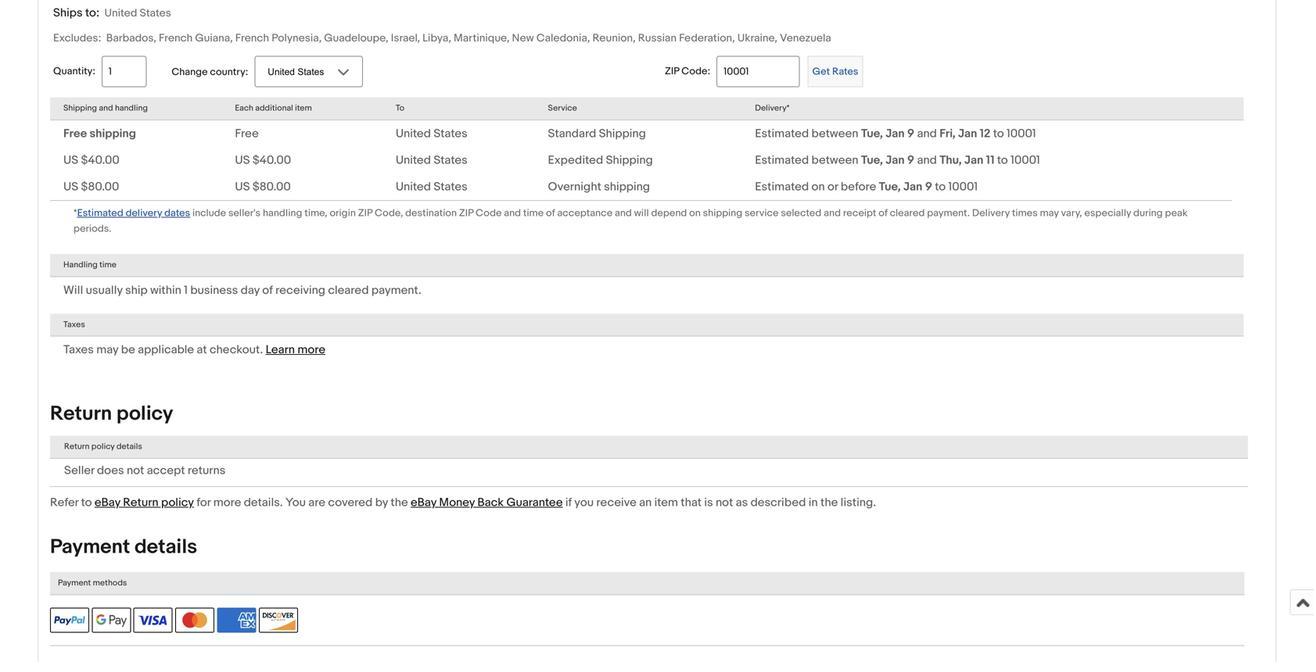 Task type: locate. For each thing, give the bounding box(es) containing it.
2 vertical spatial shipping
[[703, 207, 742, 219]]

and up the free shipping on the left top of page
[[99, 103, 113, 114]]

on right depend
[[689, 207, 701, 219]]

shipping for free
[[599, 127, 646, 141]]

payment. inside include seller's handling time, origin zip code, destination zip code and time of acceptance and will depend on shipping service selected and receipt of cleared payment. delivery times may vary, especially during peak periods.
[[927, 207, 970, 219]]

0 vertical spatial not
[[127, 464, 144, 478]]

2 vertical spatial tue,
[[879, 180, 901, 194]]

return for return policy details
[[64, 442, 89, 452]]

policy up return policy details
[[116, 402, 173, 426]]

cleared
[[890, 207, 925, 219], [328, 283, 369, 298]]

shipping down shipping and handling
[[90, 127, 136, 141]]

jan down estimated between tue, jan 9 and fri, jan 12 to 10001
[[886, 153, 905, 167]]

10001 right 12
[[1007, 127, 1036, 141]]

estimated between tue, jan 9 and fri, jan 12 to 10001
[[755, 127, 1036, 141]]

shipping
[[90, 127, 136, 141], [604, 180, 650, 194], [703, 207, 742, 219]]

payment.
[[927, 207, 970, 219], [371, 283, 421, 298]]

1 horizontal spatial on
[[812, 180, 825, 194]]

2 the from the left
[[821, 496, 838, 510]]

0 vertical spatial return
[[50, 402, 112, 426]]

french right guiana,
[[235, 32, 269, 45]]

french up change
[[159, 32, 193, 45]]

is
[[704, 496, 713, 510]]

day
[[241, 283, 260, 298]]

return for return policy
[[50, 402, 112, 426]]

us $40.00 down the free shipping on the left top of page
[[63, 153, 120, 167]]

0 horizontal spatial us $40.00
[[63, 153, 120, 167]]

google pay image
[[92, 608, 131, 633]]

9 down estimated between tue, jan 9 and thu, jan 11 to 10001
[[925, 180, 932, 194]]

ebay down does
[[95, 496, 120, 510]]

us $80.00 up the *
[[63, 180, 119, 194]]

times
[[1012, 207, 1038, 219]]

0 horizontal spatial cleared
[[328, 283, 369, 298]]

shipping up overnight shipping
[[606, 153, 653, 167]]

payment for payment details
[[50, 535, 130, 560]]

0 vertical spatial united states
[[396, 127, 468, 141]]

3 united states from the top
[[396, 180, 468, 194]]

payment. down 'code,'
[[371, 283, 421, 298]]

0 vertical spatial details
[[116, 442, 142, 452]]

periods.
[[74, 223, 111, 235]]

caledonia,
[[536, 32, 590, 45]]

1 vertical spatial item
[[654, 496, 678, 510]]

jan left 12
[[958, 127, 977, 141]]

1 horizontal spatial of
[[546, 207, 555, 219]]

shipping up will
[[604, 180, 650, 194]]

$40.00 down the free shipping on the left top of page
[[81, 153, 120, 167]]

0 horizontal spatial not
[[127, 464, 144, 478]]

fri,
[[940, 127, 956, 141]]

on left or
[[812, 180, 825, 194]]

details
[[116, 442, 142, 452], [135, 535, 197, 560]]

0 horizontal spatial $80.00
[[81, 180, 119, 194]]

ebay
[[95, 496, 120, 510], [411, 496, 437, 510]]

payment for payment methods
[[58, 578, 91, 589]]

policy left for
[[161, 496, 194, 510]]

0 vertical spatial may
[[1040, 207, 1059, 219]]

10001 down thu,
[[948, 180, 978, 194]]

0 vertical spatial cleared
[[890, 207, 925, 219]]

handling time
[[63, 260, 117, 270]]

may left vary,
[[1040, 207, 1059, 219]]

zip right origin
[[358, 207, 372, 219]]

code:
[[682, 65, 710, 77]]

tue, up estimated on or before tue, jan 9 to 10001
[[861, 153, 883, 167]]

1 horizontal spatial cleared
[[890, 207, 925, 219]]

0 vertical spatial between
[[812, 127, 859, 141]]

usually
[[86, 283, 123, 298]]

1 taxes from the top
[[63, 320, 85, 330]]

overnight
[[548, 180, 601, 194]]

time,
[[305, 207, 327, 219]]

0 horizontal spatial payment.
[[371, 283, 421, 298]]

cleared right receipt
[[890, 207, 925, 219]]

1 vertical spatial shipping
[[599, 127, 646, 141]]

1 horizontal spatial french
[[235, 32, 269, 45]]

american express image
[[217, 608, 256, 633]]

expedited shipping
[[548, 153, 653, 167]]

handling left the time,
[[263, 207, 302, 219]]

1 horizontal spatial ebay
[[411, 496, 437, 510]]

to right 11 at the right top of page
[[997, 153, 1008, 167]]

1 vertical spatial time
[[99, 260, 117, 270]]

learn
[[266, 343, 295, 357]]

not right is
[[716, 496, 733, 510]]

2 vertical spatial shipping
[[606, 153, 653, 167]]

1 horizontal spatial $40.00
[[253, 153, 291, 167]]

payment methods
[[58, 578, 127, 589]]

us $80.00 up seller's
[[235, 180, 291, 194]]

cleared right the receiving
[[328, 283, 369, 298]]

free down each
[[235, 127, 259, 141]]

discover image
[[259, 608, 298, 633]]

return up return policy details
[[50, 402, 112, 426]]

of right receipt
[[879, 207, 888, 219]]

9 down estimated between tue, jan 9 and fri, jan 12 to 10001
[[907, 153, 915, 167]]

2 vertical spatial return
[[123, 496, 159, 510]]

0 horizontal spatial time
[[99, 260, 117, 270]]

ship
[[125, 283, 148, 298]]

cleared inside include seller's handling time, origin zip code, destination zip code and time of acceptance and will depend on shipping service selected and receipt of cleared payment. delivery times may vary, especially during peak periods.
[[890, 207, 925, 219]]

us $40.00
[[63, 153, 120, 167], [235, 153, 291, 167]]

shipping up the free shipping on the left top of page
[[63, 103, 97, 114]]

us $40.00 down each additional item
[[235, 153, 291, 167]]

2 between from the top
[[812, 153, 859, 167]]

accept
[[147, 464, 185, 478]]

1 between from the top
[[812, 127, 859, 141]]

handling down the quantity: 'text field'
[[115, 103, 148, 114]]

of
[[546, 207, 555, 219], [879, 207, 888, 219], [262, 283, 273, 298]]

us up the *
[[63, 180, 78, 194]]

return
[[50, 402, 112, 426], [64, 442, 89, 452], [123, 496, 159, 510]]

time right code on the top of page
[[523, 207, 544, 219]]

0 horizontal spatial french
[[159, 32, 193, 45]]

shipping for free shipping
[[90, 127, 136, 141]]

9 for thu,
[[907, 153, 915, 167]]

estimated for estimated between tue, jan 9 and thu, jan 11 to 10001
[[755, 153, 809, 167]]

details down ebay return policy link
[[135, 535, 197, 560]]

and left will
[[615, 207, 632, 219]]

2 horizontal spatial of
[[879, 207, 888, 219]]

0 vertical spatial more
[[298, 343, 325, 357]]

1 horizontal spatial free
[[235, 127, 259, 141]]

0 horizontal spatial free
[[63, 127, 87, 141]]

master card image
[[175, 608, 214, 633]]

acceptance
[[557, 207, 613, 219]]

0 horizontal spatial $40.00
[[81, 153, 120, 167]]

guadeloupe,
[[324, 32, 389, 45]]

1 horizontal spatial handling
[[263, 207, 302, 219]]

$40.00 down each additional item
[[253, 153, 291, 167]]

1 vertical spatial taxes
[[63, 343, 94, 357]]

french
[[159, 32, 193, 45], [235, 32, 269, 45]]

us
[[63, 153, 78, 167], [235, 153, 250, 167], [63, 180, 78, 194], [235, 180, 250, 194]]

0 vertical spatial payment.
[[927, 207, 970, 219]]

0 vertical spatial time
[[523, 207, 544, 219]]

ships
[[53, 6, 83, 20]]

united states for $40.00
[[396, 153, 468, 167]]

methods
[[93, 578, 127, 589]]

1 vertical spatial handling
[[263, 207, 302, 219]]

ZIP Code: text field
[[717, 56, 800, 87]]

0 horizontal spatial us $80.00
[[63, 180, 119, 194]]

1 horizontal spatial shipping
[[604, 180, 650, 194]]

and right code on the top of page
[[504, 207, 521, 219]]

tue, up estimated between tue, jan 9 and thu, jan 11 to 10001
[[861, 127, 883, 141]]

2 horizontal spatial shipping
[[703, 207, 742, 219]]

receive
[[596, 496, 637, 510]]

$40.00
[[81, 153, 120, 167], [253, 153, 291, 167]]

business
[[190, 283, 238, 298]]

states for us $40.00
[[434, 153, 468, 167]]

1 vertical spatial between
[[812, 153, 859, 167]]

handling
[[115, 103, 148, 114], [263, 207, 302, 219]]

shipping for overnight shipping
[[604, 180, 650, 194]]

ebay money back guarantee link
[[411, 496, 563, 510]]

1 vertical spatial return
[[64, 442, 89, 452]]

the right in
[[821, 496, 838, 510]]

0 horizontal spatial on
[[689, 207, 701, 219]]

seller's
[[228, 207, 261, 219]]

service
[[745, 207, 779, 219]]

guarantee
[[506, 496, 563, 510]]

rates
[[832, 66, 859, 78]]

united for us $40.00
[[396, 153, 431, 167]]

to
[[993, 127, 1004, 141], [997, 153, 1008, 167], [935, 180, 946, 194], [81, 496, 92, 510]]

payment up payment methods
[[50, 535, 130, 560]]

time up usually
[[99, 260, 117, 270]]

1 vertical spatial 9
[[907, 153, 915, 167]]

1 french from the left
[[159, 32, 193, 45]]

change
[[172, 66, 208, 78]]

0 horizontal spatial of
[[262, 283, 273, 298]]

1 horizontal spatial item
[[654, 496, 678, 510]]

handling for seller's
[[263, 207, 302, 219]]

tue, down estimated between tue, jan 9 and thu, jan 11 to 10001
[[879, 180, 901, 194]]

item right an
[[654, 496, 678, 510]]

item right the additional
[[295, 103, 312, 114]]

zip
[[665, 65, 679, 77], [358, 207, 372, 219], [459, 207, 473, 219]]

handling for and
[[115, 103, 148, 114]]

0 horizontal spatial zip
[[358, 207, 372, 219]]

an
[[639, 496, 652, 510]]

taxes may be applicable at checkout. learn more
[[63, 343, 325, 357]]

1 horizontal spatial us $40.00
[[235, 153, 291, 167]]

1 horizontal spatial $80.00
[[253, 180, 291, 194]]

taxes for taxes
[[63, 320, 85, 330]]

0 vertical spatial policy
[[116, 402, 173, 426]]

peak
[[1165, 207, 1188, 219]]

9 for fri,
[[907, 127, 915, 141]]

1 horizontal spatial us $80.00
[[235, 180, 291, 194]]

2 united states from the top
[[396, 153, 468, 167]]

may left be
[[96, 343, 118, 357]]

payment. left delivery
[[927, 207, 970, 219]]

on inside include seller's handling time, origin zip code, destination zip code and time of acceptance and will depend on shipping service selected and receipt of cleared payment. delivery times may vary, especially during peak periods.
[[689, 207, 701, 219]]

payment
[[50, 535, 130, 560], [58, 578, 91, 589]]

destination
[[405, 207, 457, 219]]

united
[[104, 7, 137, 20], [396, 127, 431, 141], [396, 153, 431, 167], [396, 180, 431, 194]]

on
[[812, 180, 825, 194], [689, 207, 701, 219]]

1 vertical spatial may
[[96, 343, 118, 357]]

0 vertical spatial tue,
[[861, 127, 883, 141]]

time
[[523, 207, 544, 219], [99, 260, 117, 270]]

zip left code:
[[665, 65, 679, 77]]

jan up estimated between tue, jan 9 and thu, jan 11 to 10001
[[886, 127, 905, 141]]

taxes left be
[[63, 343, 94, 357]]

10001 right 11 at the right top of page
[[1011, 153, 1040, 167]]

1 vertical spatial united states
[[396, 153, 468, 167]]

9 up estimated between tue, jan 9 and thu, jan 11 to 10001
[[907, 127, 915, 141]]

listing.
[[841, 496, 876, 510]]

policy up does
[[91, 442, 115, 452]]

2 vertical spatial united states
[[396, 180, 468, 194]]

1 vertical spatial policy
[[91, 442, 115, 452]]

shipping inside include seller's handling time, origin zip code, destination zip code and time of acceptance and will depend on shipping service selected and receipt of cleared payment. delivery times may vary, especially during peak periods.
[[703, 207, 742, 219]]

free shipping
[[63, 127, 136, 141]]

0 vertical spatial handling
[[115, 103, 148, 114]]

0 horizontal spatial ebay
[[95, 496, 120, 510]]

standard
[[548, 127, 596, 141]]

estimated on or before tue, jan 9 to 10001
[[755, 180, 978, 194]]

not right does
[[127, 464, 144, 478]]

0 vertical spatial shipping
[[90, 127, 136, 141]]

1 horizontal spatial not
[[716, 496, 733, 510]]

free for free shipping
[[63, 127, 87, 141]]

10001 for estimated between tue, jan 9 and fri, jan 12 to 10001
[[1007, 127, 1036, 141]]

1 horizontal spatial the
[[821, 496, 838, 510]]

of left acceptance
[[546, 207, 555, 219]]

2 french from the left
[[235, 32, 269, 45]]

$80.00 up seller's
[[253, 180, 291, 194]]

estimated delivery dates link
[[77, 206, 190, 220]]

of right the 'day'
[[262, 283, 273, 298]]

0 vertical spatial 9
[[907, 127, 915, 141]]

1 vertical spatial payment.
[[371, 283, 421, 298]]

learn more link
[[266, 343, 325, 357]]

shipping up expedited shipping
[[599, 127, 646, 141]]

return down seller does not accept returns
[[123, 496, 159, 510]]

more right learn
[[298, 343, 325, 357]]

shipping for us $40.00
[[606, 153, 653, 167]]

seller does not accept returns
[[64, 464, 226, 478]]

thu,
[[940, 153, 962, 167]]

1 vertical spatial more
[[213, 496, 241, 510]]

1 horizontal spatial payment.
[[927, 207, 970, 219]]

payment left methods
[[58, 578, 91, 589]]

1 vertical spatial shipping
[[604, 180, 650, 194]]

1 vertical spatial payment
[[58, 578, 91, 589]]

tue,
[[861, 127, 883, 141], [861, 153, 883, 167], [879, 180, 901, 194]]

zip left code on the top of page
[[459, 207, 473, 219]]

0 horizontal spatial item
[[295, 103, 312, 114]]

11
[[986, 153, 995, 167]]

the right by
[[391, 496, 408, 510]]

1 vertical spatial on
[[689, 207, 701, 219]]

between
[[812, 127, 859, 141], [812, 153, 859, 167]]

ebay left money
[[411, 496, 437, 510]]

1 free from the left
[[63, 127, 87, 141]]

jan left 11 at the right top of page
[[965, 153, 984, 167]]

1 vertical spatial not
[[716, 496, 733, 510]]

paypal image
[[50, 608, 89, 633]]

0 vertical spatial shipping
[[63, 103, 97, 114]]

details up seller does not accept returns
[[116, 442, 142, 452]]

*
[[74, 207, 77, 219]]

0 horizontal spatial may
[[96, 343, 118, 357]]

free down shipping and handling
[[63, 127, 87, 141]]

0 vertical spatial 10001
[[1007, 127, 1036, 141]]

taxes down 'will'
[[63, 320, 85, 330]]

us up seller's
[[235, 180, 250, 194]]

$80.00
[[81, 180, 119, 194], [253, 180, 291, 194]]

return up seller
[[64, 442, 89, 452]]

1 horizontal spatial time
[[523, 207, 544, 219]]

0 vertical spatial payment
[[50, 535, 130, 560]]

1 horizontal spatial may
[[1040, 207, 1059, 219]]

change country:
[[172, 66, 248, 78]]

1 vertical spatial 10001
[[1011, 153, 1040, 167]]

shipping left service
[[703, 207, 742, 219]]

states inside ships to: united states
[[140, 7, 171, 20]]

0 vertical spatial taxes
[[63, 320, 85, 330]]

code
[[476, 207, 502, 219]]

2 $80.00 from the left
[[253, 180, 291, 194]]

0 horizontal spatial the
[[391, 496, 408, 510]]

2 free from the left
[[235, 127, 259, 141]]

0 horizontal spatial handling
[[115, 103, 148, 114]]

us $80.00
[[63, 180, 119, 194], [235, 180, 291, 194]]

$80.00 up '* estimated delivery dates'
[[81, 180, 119, 194]]

more right for
[[213, 496, 241, 510]]

2 taxes from the top
[[63, 343, 94, 357]]

may inside include seller's handling time, origin zip code, destination zip code and time of acceptance and will depend on shipping service selected and receipt of cleared payment. delivery times may vary, especially during peak periods.
[[1040, 207, 1059, 219]]

1 vertical spatial tue,
[[861, 153, 883, 167]]

handling inside include seller's handling time, origin zip code, destination zip code and time of acceptance and will depend on shipping service selected and receipt of cleared payment. delivery times may vary, especially during peak periods.
[[263, 207, 302, 219]]

tue, for fri, jan 12
[[861, 127, 883, 141]]

0 horizontal spatial shipping
[[90, 127, 136, 141]]



Task type: describe. For each thing, give the bounding box(es) containing it.
dates
[[164, 207, 190, 219]]

venezuela
[[780, 32, 831, 45]]

Quantity: text field
[[102, 56, 147, 87]]

handling
[[63, 260, 98, 270]]

receiving
[[275, 283, 325, 298]]

code,
[[375, 207, 403, 219]]

guiana,
[[195, 32, 233, 45]]

polynesia,
[[272, 32, 322, 45]]

seller
[[64, 464, 94, 478]]

refer to ebay return policy for more details. you are covered by the ebay money back guarantee if you receive an item that is not as described in the listing.
[[50, 496, 876, 510]]

1 vertical spatial cleared
[[328, 283, 369, 298]]

quantity:
[[53, 65, 95, 77]]

2 horizontal spatial zip
[[665, 65, 679, 77]]

details.
[[244, 496, 283, 510]]

united states for $80.00
[[396, 180, 468, 194]]

you
[[285, 496, 306, 510]]

service
[[548, 103, 577, 114]]

ukraine,
[[737, 32, 778, 45]]

to right 12
[[993, 127, 1004, 141]]

0 vertical spatial item
[[295, 103, 312, 114]]

within
[[150, 283, 181, 298]]

2 vertical spatial 9
[[925, 180, 932, 194]]

vary,
[[1061, 207, 1082, 219]]

tue, for thu, jan 11
[[861, 153, 883, 167]]

estimated for estimated between tue, jan 9 and fri, jan 12 to 10001
[[755, 127, 809, 141]]

origin
[[330, 207, 356, 219]]

shipping and handling
[[63, 103, 148, 114]]

covered
[[328, 496, 373, 510]]

checkout.
[[210, 343, 263, 357]]

to down thu,
[[935, 180, 946, 194]]

back
[[478, 496, 504, 510]]

1 the from the left
[[391, 496, 408, 510]]

israel,
[[391, 32, 420, 45]]

1 $80.00 from the left
[[81, 180, 119, 194]]

receipt
[[843, 207, 876, 219]]

united for free
[[396, 127, 431, 141]]

1 vertical spatial details
[[135, 535, 197, 560]]

2 us $40.00 from the left
[[235, 153, 291, 167]]

will usually ship within 1 business day of receiving cleared payment.
[[63, 283, 421, 298]]

applicable
[[138, 343, 194, 357]]

and left thu,
[[917, 153, 937, 167]]

excludes:
[[53, 32, 101, 45]]

12
[[980, 127, 991, 141]]

are
[[308, 496, 325, 510]]

include
[[192, 207, 226, 219]]

barbados,
[[106, 32, 156, 45]]

delivery*
[[755, 103, 790, 114]]

2 vertical spatial 10001
[[948, 180, 978, 194]]

states for free
[[434, 127, 468, 141]]

taxes for taxes may be applicable at checkout. learn more
[[63, 343, 94, 357]]

will
[[634, 207, 649, 219]]

at
[[197, 343, 207, 357]]

visa image
[[134, 608, 173, 633]]

1
[[184, 283, 188, 298]]

martinique,
[[454, 32, 510, 45]]

before
[[841, 180, 876, 194]]

between for estimated between tue, jan 9 and fri, jan 12 to 10001
[[812, 127, 859, 141]]

include seller's handling time, origin zip code, destination zip code and time of acceptance and will depend on shipping service selected and receipt of cleared payment. delivery times may vary, especially during peak periods.
[[74, 207, 1188, 235]]

russian
[[638, 32, 677, 45]]

1 ebay from the left
[[95, 496, 120, 510]]

as
[[736, 496, 748, 510]]

estimated for estimated on or before tue, jan 9 to 10001
[[755, 180, 809, 194]]

states for us $80.00
[[434, 180, 468, 194]]

country:
[[210, 66, 248, 78]]

additional
[[255, 103, 293, 114]]

described
[[751, 496, 806, 510]]

selected
[[781, 207, 822, 219]]

libya,
[[423, 32, 451, 45]]

reunion,
[[593, 32, 636, 45]]

us down each
[[235, 153, 250, 167]]

2 $40.00 from the left
[[253, 153, 291, 167]]

new
[[512, 32, 534, 45]]

2 ebay from the left
[[411, 496, 437, 510]]

time inside include seller's handling time, origin zip code, destination zip code and time of acceptance and will depend on shipping service selected and receipt of cleared payment. delivery times may vary, especially during peak periods.
[[523, 207, 544, 219]]

estimated between tue, jan 9 and thu, jan 11 to 10001
[[755, 153, 1040, 167]]

get
[[813, 66, 830, 78]]

jan down estimated between tue, jan 9 and thu, jan 11 to 10001
[[904, 180, 923, 194]]

overnight shipping
[[548, 180, 650, 194]]

does
[[97, 464, 124, 478]]

standard shipping
[[548, 127, 646, 141]]

zip code:
[[665, 65, 710, 77]]

1 us $80.00 from the left
[[63, 180, 119, 194]]

us down the free shipping on the left top of page
[[63, 153, 78, 167]]

that
[[681, 496, 702, 510]]

10001 for estimated between tue, jan 9 and thu, jan 11 to 10001
[[1011, 153, 1040, 167]]

refer
[[50, 496, 78, 510]]

or
[[828, 180, 838, 194]]

if
[[565, 496, 572, 510]]

0 horizontal spatial more
[[213, 496, 241, 510]]

policy for return policy
[[116, 402, 173, 426]]

0 vertical spatial on
[[812, 180, 825, 194]]

return policy details
[[64, 442, 142, 452]]

2 vertical spatial policy
[[161, 496, 194, 510]]

ebay return policy link
[[95, 496, 194, 510]]

and down or
[[824, 207, 841, 219]]

will
[[63, 283, 83, 298]]

delivery
[[126, 207, 162, 219]]

returns
[[188, 464, 226, 478]]

1 $40.00 from the left
[[81, 153, 120, 167]]

and left fri,
[[917, 127, 937, 141]]

especially
[[1085, 207, 1131, 219]]

to right 'refer'
[[81, 496, 92, 510]]

free for free
[[235, 127, 259, 141]]

return policy
[[50, 402, 173, 426]]

* estimated delivery dates
[[74, 207, 190, 219]]

ships to: united states
[[53, 6, 171, 20]]

for
[[197, 496, 211, 510]]

united for us $80.00
[[396, 180, 431, 194]]

money
[[439, 496, 475, 510]]

between for estimated between tue, jan 9 and thu, jan 11 to 10001
[[812, 153, 859, 167]]

1 united states from the top
[[396, 127, 468, 141]]

1 horizontal spatial zip
[[459, 207, 473, 219]]

you
[[574, 496, 594, 510]]

united inside ships to: united states
[[104, 7, 137, 20]]

2 us $80.00 from the left
[[235, 180, 291, 194]]

federation,
[[679, 32, 735, 45]]

depend
[[651, 207, 687, 219]]

during
[[1134, 207, 1163, 219]]

1 us $40.00 from the left
[[63, 153, 120, 167]]

in
[[809, 496, 818, 510]]

each additional item
[[235, 103, 312, 114]]

1 horizontal spatial more
[[298, 343, 325, 357]]

policy for return policy details
[[91, 442, 115, 452]]

to:
[[85, 6, 99, 20]]



Task type: vqa. For each thing, say whether or not it's contained in the screenshot.
bottom Pins
no



